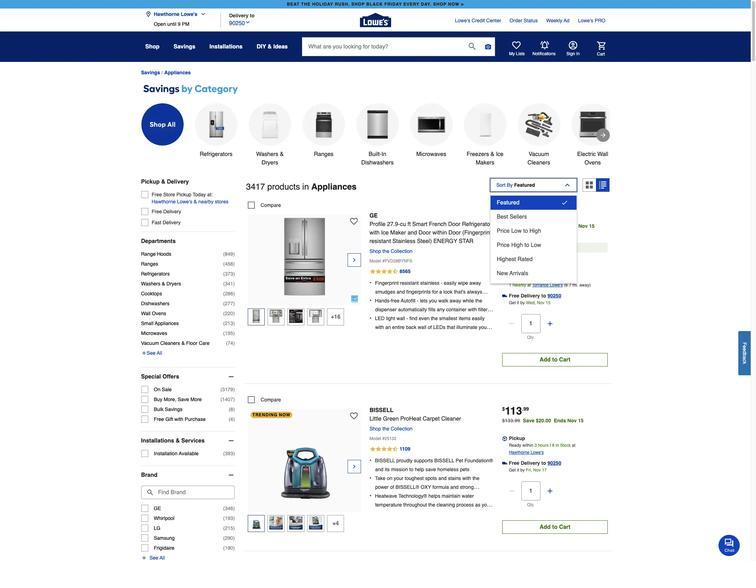 Task type: vqa. For each thing, say whether or not it's contained in the screenshot.
right Installations
yes



Task type: describe. For each thing, give the bounding box(es) containing it.
113
[[505, 405, 522, 418]]

proheat
[[401, 416, 421, 423]]

stains inside • bissell proudly supports bissell pet foundation® and its mission to help save homeless pets • take on your toughest spots and stains with the power of bissell® oxy formula and strong suction
[[448, 476, 461, 482]]

microwaves button
[[410, 103, 453, 159]]

temperature
[[375, 503, 402, 508]]

gallery item 0 image inside "geprofile 27.9-cu ft smart french door refrigerator with ice maker and door within door (fingerprint-resistant stainless steel) energy star" 'element'
[[266, 218, 344, 296]]

1 vertical spatial chevron down image
[[245, 19, 251, 25]]

range
[[141, 251, 156, 257]]

purchase
[[185, 417, 206, 422]]

freezers & ice makers image
[[471, 110, 500, 139]]

beat
[[287, 2, 300, 7]]

add for stepper number input field with increment and decrement buttons number field related to 2nd add to cart button from the top
[[540, 525, 551, 531]]

& left floor
[[182, 341, 185, 346]]

2 see all button from the top
[[141, 555, 165, 562]]

( for 458
[[223, 261, 225, 267]]

& inside "button"
[[268, 44, 272, 50]]

find
[[410, 316, 418, 322]]

hawthorne up open until 9 pm
[[154, 11, 180, 17]]

chat invite button image
[[719, 535, 741, 557]]

hawthorne inside ready within 3 hours | 8 in stock at hawthorne lowe's
[[509, 451, 530, 456]]

and inside ge profile 27.9-cu ft smart french door refrigerator with ice maker and door within door (fingerprint- resistant stainless steel) energy star
[[408, 230, 417, 236]]

diy & ideas
[[257, 44, 288, 50]]

model for little green proheat carpet cleaner
[[370, 437, 381, 442]]

truck filled image
[[502, 461, 507, 466]]

items
[[459, 316, 471, 322]]

ready by tue, nov 21 at hawthorne lowe's 1 nearby at torrance lowe's (6.7 mi. away)
[[509, 269, 591, 288]]

rebates
[[513, 234, 533, 240]]

( 373 )
[[223, 271, 235, 277]]

b
[[742, 354, 748, 357]]

( for 393
[[223, 451, 225, 457]]

1 horizontal spatial at
[[528, 283, 531, 288]]

( for 290
[[223, 536, 225, 541]]

15 for 2,999
[[589, 224, 595, 229]]

bissell up homeless
[[435, 458, 455, 464]]

your inside • led light wall - find even the smallest items easily with an entire back wall of leds that illuminate your entire refrigerator with crisp, white light
[[479, 325, 489, 330]]

low inside price low to high button
[[512, 228, 522, 234]]

f e e d b a c k button
[[739, 331, 751, 376]]

of inside • bissell proudly supports bissell pet foundation® and its mission to help save homeless pets • take on your toughest spots and stains with the power of bissell® oxy formula and strong suction
[[390, 485, 394, 491]]

• heatwave technology® helps maintain water temperature throughout the cleaning process as you loosen and remove tough stains
[[370, 493, 490, 517]]

with left an
[[375, 325, 384, 330]]

0 horizontal spatial at
[[509, 276, 513, 281]]

hawthorne inside button
[[152, 199, 176, 205]]

buy for buy more, save more.
[[511, 246, 521, 251]]

away inside • fingerprint resistant stainless - easily wipe away smudges and fingerprints for a look that's always sparkling clean
[[470, 280, 481, 286]]

to inside button
[[525, 242, 530, 248]]

cleaners for vacuum cleaners & floor care
[[160, 341, 180, 346]]

0 horizontal spatial dishwashers
[[141, 301, 170, 307]]

minus image for brand
[[228, 472, 235, 479]]

lowe's inside ready within 3 hours | 8 in stock at hawthorne lowe's
[[531, 451, 544, 456]]

1001161398 element
[[248, 202, 281, 209]]

best sellers
[[497, 214, 527, 220]]

lowe's left credit
[[455, 18, 471, 23]]

savings for savings / appliances
[[141, 70, 160, 76]]

pvd28bynfs
[[385, 259, 412, 264]]

installations button
[[210, 40, 243, 53]]

actual price $2,999.00 element
[[502, 211, 539, 223]]

+16 button
[[327, 309, 344, 326]]

3417
[[246, 182, 265, 192]]

store
[[163, 192, 175, 197]]

(fingerprint-
[[463, 230, 493, 236]]

ge for ge profile 27.9-cu ft smart french door refrigerator with ice maker and door within door (fingerprint- resistant stainless steel) energy star
[[370, 213, 378, 219]]

ft
[[408, 221, 411, 228]]

save left more
[[178, 397, 189, 403]]

save inside buy more, get up to $1000 off element
[[539, 246, 552, 251]]

ends for 113
[[554, 418, 566, 424]]

pickup image
[[502, 262, 507, 267]]

cart inside cart button
[[597, 52, 605, 56]]

shop for bissell
[[370, 427, 381, 432]]

with inside • hands-free autofill - lets you walk away while the dispenser automatically fills any container with filtered water
[[468, 307, 477, 313]]

• for wall
[[370, 316, 372, 322]]

2 add to cart from the top
[[540, 525, 571, 531]]

the inside • bissell proudly supports bissell pet foundation® and its mission to help save homeless pets • take on your toughest spots and stains with the power of bissell® oxy formula and strong suction
[[473, 476, 480, 482]]

low inside price high to low button
[[531, 242, 541, 248]]

277
[[225, 301, 233, 307]]

carpet
[[423, 416, 440, 423]]

savings for savings
[[174, 44, 195, 50]]

new arrivals
[[497, 270, 529, 277]]

lowe's inside 'button'
[[181, 11, 197, 17]]

trending now
[[253, 413, 291, 418]]

built-
[[369, 151, 382, 157]]

) for ( 3179 )
[[233, 387, 235, 393]]

arrow right image
[[600, 132, 607, 139]]

( 341 )
[[223, 281, 235, 287]]

0 vertical spatial hawthorne lowe's button
[[145, 7, 209, 21]]

& up cooktops at the left of page
[[162, 281, 165, 287]]

0 vertical spatial chevron down image
[[197, 11, 206, 17]]

was price $4,199.00 element
[[502, 222, 527, 229]]

1000887978 element
[[248, 397, 281, 404]]

suction
[[375, 494, 391, 499]]

away inside • hands-free autofill - lets you walk away while the dispenser automatically fills any container with filtered water
[[450, 298, 461, 304]]

1 vertical spatial see
[[150, 556, 158, 561]]

2 add to cart button from the top
[[502, 521, 608, 535]]

more, for buy more, save more.
[[522, 246, 538, 251]]

ad
[[564, 18, 570, 23]]

search image
[[469, 43, 476, 50]]

minus image for special offers
[[228, 374, 235, 381]]

2 vertical spatial minus image
[[508, 488, 516, 495]]

heart outline image
[[350, 218, 358, 226]]

sparkling
[[375, 298, 395, 304]]

my
[[509, 51, 515, 56]]

beat the holiday rush. shop black friday every day. shop now >
[[287, 2, 464, 7]]

1109 button
[[370, 446, 494, 454]]

refrigerators image
[[202, 110, 230, 139]]

fri,
[[526, 468, 532, 473]]

green
[[383, 416, 399, 423]]

2 vertical spatial appliances
[[155, 321, 179, 326]]

# for little green proheat carpet cleaner
[[382, 437, 385, 442]]

buy more, save more.
[[511, 246, 569, 251]]

) for ( 220 )
[[233, 311, 235, 316]]

0 horizontal spatial in
[[302, 182, 309, 192]]

appliances inside savings / appliances
[[164, 70, 191, 76]]

hawthorne inside ready by tue, nov 21 at hawthorne lowe's 1 nearby at torrance lowe's (6.7 mi. away)
[[514, 276, 535, 281]]

bissell up its
[[375, 458, 395, 464]]

lowe's home improvement lists image
[[512, 41, 521, 50]]

shop the collection link for green
[[370, 427, 416, 432]]

373
[[225, 271, 233, 277]]

door up the "steel)"
[[419, 230, 431, 236]]

• bissell proudly supports bissell pet foundation® and its mission to help save homeless pets • take on your toughest spots and stains with the power of bissell® oxy formula and strong suction
[[370, 458, 493, 499]]

offers
[[163, 374, 179, 380]]

cart for stepper number input field with increment and decrement buttons number field related to 1st add to cart button from the top of the page
[[559, 357, 571, 364]]

buy more, get up to $1000 off element
[[502, 243, 608, 253]]

container
[[446, 307, 467, 313]]

the inside • hands-free autofill - lets you walk away while the dispenser automatically fills any container with filtered water
[[476, 298, 482, 304]]

lowe's left (6.7
[[550, 283, 563, 288]]

technology®
[[399, 494, 427, 499]]

ovens inside electric wall ovens
[[585, 160, 601, 166]]

0 vertical spatial see all
[[147, 350, 162, 356]]

stock
[[560, 444, 571, 449]]

1 vertical spatial all
[[160, 556, 165, 561]]

camera image
[[485, 43, 492, 50]]

0 vertical spatial shop
[[145, 44, 160, 50]]

delivery down free delivery
[[163, 220, 181, 225]]

• for •
[[370, 458, 372, 464]]

ends nov 15 element for 2,999
[[565, 224, 598, 229]]

refrigerator
[[389, 334, 413, 339]]

1 vertical spatial now
[[279, 413, 291, 418]]

0 horizontal spatial ovens
[[152, 311, 166, 316]]

( for 3179
[[221, 387, 222, 393]]

bissell inside 'bissell little green proheat carpet cleaner'
[[370, 408, 394, 414]]

dryers inside "washers & dryers"
[[262, 160, 278, 166]]

849
[[225, 251, 233, 257]]

1 horizontal spatial entire
[[392, 325, 405, 330]]

collection for cu
[[391, 249, 413, 254]]

$133.99 save $20.00 ends nov 15
[[502, 418, 584, 424]]

an
[[386, 325, 391, 330]]

installations for installations & services
[[141, 438, 174, 444]]

Search Query text field
[[302, 38, 463, 56]]

clean
[[397, 298, 408, 304]]

15 for 113
[[578, 418, 584, 424]]

lowe's credit center link
[[455, 17, 501, 24]]

sale
[[162, 387, 172, 393]]

at inside ready within 3 hours | 8 in stock at hawthorne lowe's
[[572, 444, 576, 449]]

( 346 )
[[223, 506, 235, 512]]

delivery up 'fast delivery'
[[163, 209, 181, 214]]

lowe's up torrance
[[536, 276, 549, 281]]

ge for ge
[[154, 506, 161, 512]]

resistant inside ge profile 27.9-cu ft smart french door refrigerator with ice maker and door within door (fingerprint- resistant stainless steel) energy star
[[370, 239, 391, 245]]

) for ( 195 )
[[233, 331, 235, 336]]

$4,199.00 save $1,200.00 ends nov 15
[[502, 224, 595, 229]]

( 3179 )
[[221, 387, 235, 393]]

hawthorne lowe's button for ready within
[[509, 450, 544, 457]]

electric wall ovens image
[[579, 110, 607, 139]]

chevron right image for bissell little green proheat carpet cleaner
[[352, 464, 357, 471]]

checkmark image
[[562, 199, 569, 206]]

ends nov 15 element for 113
[[554, 418, 587, 424]]

458
[[225, 261, 233, 267]]

more, for buy more, save more
[[164, 397, 176, 403]]

pickup up arrivals
[[509, 262, 525, 267]]

power
[[375, 485, 389, 491]]

spots
[[425, 476, 437, 482]]

1 qty. from the top
[[527, 336, 535, 341]]

( for 193
[[223, 516, 225, 522]]

refrigerators button
[[195, 103, 237, 159]]

c
[[742, 359, 748, 362]]

1 horizontal spatial minus image
[[508, 321, 516, 328]]

departments element
[[141, 238, 235, 245]]

delivery up fri, on the bottom right of page
[[521, 461, 540, 467]]

& up store
[[161, 179, 165, 185]]

1 vertical spatial light
[[451, 334, 460, 339]]

pickup up hawthorne lowe's & nearby stores button
[[177, 192, 191, 197]]

within inside ge profile 27.9-cu ft smart french door refrigerator with ice maker and door within door (fingerprint- resistant stainless steel) energy star
[[433, 230, 447, 236]]

ranges image
[[310, 110, 338, 139]]

1 vertical spatial see all
[[150, 556, 165, 561]]

get for get it by fri, nov 17
[[509, 468, 516, 473]]

notifications
[[533, 51, 556, 56]]

1 vertical spatial plus image
[[547, 488, 554, 495]]

highest rated button
[[491, 252, 577, 267]]

vacuum cleaners button
[[518, 103, 560, 167]]

0 vertical spatial 90250 button
[[229, 18, 251, 27]]

cleaner
[[442, 416, 461, 423]]

in for built-
[[382, 151, 387, 157]]

8 inside ready within 3 hours | 8 in stock at hawthorne lowe's
[[552, 444, 555, 449]]

& down today
[[194, 199, 197, 205]]

the up model # 25132
[[383, 427, 390, 432]]

free right truck filled icon
[[509, 293, 520, 299]]

to inside button
[[524, 228, 528, 234]]

built-in dishwashers image
[[364, 110, 392, 139]]

add for stepper number input field with increment and decrement buttons number field related to 1st add to cart button from the top of the page
[[540, 357, 551, 364]]

heart outline image
[[350, 413, 358, 421]]

) for ( 849 )
[[233, 251, 235, 257]]

in inside ready within 3 hours | 8 in stock at hawthorne lowe's
[[556, 444, 559, 449]]

9
[[178, 21, 181, 27]]

vacuum cleaners
[[528, 151, 551, 166]]

2 qty. from the top
[[527, 503, 535, 508]]

2 vertical spatial savings
[[165, 407, 183, 412]]

0 horizontal spatial wall
[[141, 311, 151, 316]]

0 horizontal spatial 8
[[231, 407, 233, 412]]

ranges inside 'button'
[[314, 151, 334, 157]]

90250 button for 3 hours
[[548, 460, 562, 467]]

it for wed, nov 15
[[517, 301, 519, 306]]

delivery up free store pickup today at:
[[167, 179, 189, 185]]

1 vertical spatial entire
[[375, 334, 388, 339]]

easily inside • fingerprint resistant stainless - easily wipe away smudges and fingerprints for a look that's always sparkling clean
[[444, 280, 457, 286]]

pickup image
[[502, 437, 507, 442]]

cleaning
[[437, 503, 455, 508]]

1 vertical spatial washers
[[141, 281, 161, 287]]

compare for ge
[[261, 203, 281, 208]]

plus image inside see all button
[[141, 556, 147, 561]]

90250 button for at
[[548, 293, 562, 300]]

1 e from the top
[[742, 346, 748, 348]]

the up model # pvd28bynfs
[[383, 249, 390, 254]]

lets
[[420, 298, 428, 304]]

$4,199.00
[[502, 224, 525, 229]]

25132
[[385, 437, 397, 442]]

with left crisp,
[[415, 334, 424, 339]]

free right truck filled image
[[509, 461, 520, 467]]

free gift with purchase
[[154, 417, 206, 422]]

foundation®
[[465, 458, 493, 464]]

installations for installations
[[210, 44, 243, 50]]

pickup right pickup image
[[509, 436, 525, 442]]

every
[[404, 2, 420, 7]]

stainless
[[420, 280, 440, 286]]

special offers button
[[141, 368, 235, 386]]

easily inside • led light wall - find even the smallest items easily with an entire back wall of leds that illuminate your entire refrigerator with crisp, white light
[[472, 316, 485, 322]]

0 horizontal spatial plus image
[[141, 350, 147, 356]]

0 vertical spatial all
[[157, 350, 162, 356]]

hawthorne lowe's button for ready by
[[514, 275, 549, 282]]

free for free store pickup today at:
[[152, 192, 162, 197]]

( for 346
[[223, 506, 225, 512]]

( 213 )
[[223, 321, 235, 326]]

- for • led light wall - find even the smallest items easily with an entire back wall of leds that illuminate your entire refrigerator with crisp, white light
[[407, 316, 408, 322]]

ready for ready within 3 hours | 8 in stock at hawthorne lowe's
[[509, 444, 522, 449]]

location image
[[145, 11, 151, 17]]

sellers
[[510, 214, 527, 220]]

any
[[437, 307, 445, 313]]

high inside button
[[530, 228, 541, 234]]

vacuum for vacuum cleaners
[[529, 151, 549, 157]]

actual price $113.99 element
[[502, 405, 529, 418]]

walk
[[439, 298, 449, 304]]

stains inside "• heatwave technology® helps maintain water temperature throughout the cleaning process as you loosen and remove tough stains"
[[433, 511, 446, 517]]

water inside "• heatwave technology® helps maintain water temperature throughout the cleaning process as you loosen and remove tough stains"
[[462, 494, 474, 499]]

- for • fingerprint resistant stainless - easily wipe away smudges and fingerprints for a look that's always sparkling clean
[[441, 280, 443, 286]]

mission
[[391, 467, 408, 473]]

286
[[225, 291, 233, 297]]

$1,200.00
[[540, 224, 562, 229]]

installations & services
[[141, 438, 205, 444]]

with right gift
[[175, 417, 183, 422]]

with inside ge profile 27.9-cu ft smart french door refrigerator with ice maker and door within door (fingerprint- resistant stainless steel) energy star
[[370, 230, 380, 236]]

ice inside ge profile 27.9-cu ft smart french door refrigerator with ice maker and door within door (fingerprint- resistant stainless steel) energy star
[[381, 230, 389, 236]]

save up rebates available
[[527, 224, 539, 229]]

0 vertical spatial see
[[147, 350, 156, 356]]

0 horizontal spatial light
[[386, 316, 395, 322]]

( for 215
[[223, 526, 225, 531]]

with inside • bissell proudly supports bissell pet foundation® and its mission to help save homeless pets • take on your toughest spots and stains with the power of bissell® oxy formula and strong suction
[[463, 476, 471, 482]]

resistant inside • fingerprint resistant stainless - easily wipe away smudges and fingerprints for a look that's always sparkling clean
[[400, 280, 419, 286]]

) for ( 190 )
[[233, 546, 235, 551]]

+4 button
[[327, 516, 344, 533]]

0 vertical spatial plus image
[[547, 321, 554, 328]]

( for 4
[[229, 417, 231, 422]]

1 vertical spatial appliances
[[311, 182, 357, 192]]

truck filled image
[[502, 294, 507, 299]]

door right french
[[448, 221, 461, 228]]

freezers
[[467, 151, 489, 157]]

0 horizontal spatial microwaves
[[141, 331, 167, 336]]

featured button
[[491, 196, 577, 210]]

care
[[199, 341, 210, 346]]



Task type: locate. For each thing, give the bounding box(es) containing it.
lowe's home improvement logo image
[[360, 4, 391, 36]]

2 ready from the top
[[509, 444, 522, 449]]

mi.
[[573, 283, 579, 288]]

you inside "• heatwave technology® helps maintain water temperature throughout the cleaning process as you loosen and remove tough stains"
[[482, 503, 490, 508]]

) up 193
[[233, 506, 235, 512]]

delivery up installations 'button'
[[229, 13, 249, 18]]

11 ) from the top
[[233, 387, 235, 393]]

0 vertical spatial add
[[540, 357, 551, 364]]

2 get from the top
[[509, 468, 516, 473]]

wed,
[[526, 301, 536, 306]]

0 vertical spatial minus image
[[508, 321, 516, 328]]

with down while
[[468, 307, 477, 313]]

) up ( 8 )
[[233, 397, 235, 403]]

savings left /
[[141, 70, 160, 76]]

) for ( 215 )
[[233, 526, 235, 531]]

nearby
[[198, 199, 214, 205]]

tue,
[[528, 269, 537, 274]]

90250 down delivery to
[[229, 20, 245, 26]]

leds
[[434, 325, 446, 330]]

minus image inside installations & services button
[[228, 438, 235, 445]]

lg
[[154, 526, 161, 531]]

by for at
[[521, 301, 525, 306]]

0 vertical spatial see all button
[[141, 350, 162, 357]]

it for fri, nov 17
[[517, 468, 519, 473]]

savings link
[[141, 70, 160, 76]]

see down frigidaire on the left bottom of page
[[150, 556, 158, 561]]

1 vertical spatial at
[[528, 283, 531, 288]]

vacuum inside vacuum cleaners
[[529, 151, 549, 157]]

4.5 stars image containing 1109
[[370, 446, 411, 454]]

nov inside ready by tue, nov 21 at hawthorne lowe's 1 nearby at torrance lowe's (6.7 mi. away)
[[538, 269, 545, 274]]

1 vertical spatial ends nov 15 element
[[554, 418, 587, 424]]

( for 341
[[223, 281, 225, 287]]

0 horizontal spatial washers & dryers
[[141, 281, 181, 287]]

installation
[[154, 451, 178, 457]]

built-in dishwashers button
[[356, 103, 399, 167]]

the inside • led light wall - find even the smallest items easily with an entire back wall of leds that illuminate your entire refrigerator with crisp, white light
[[431, 316, 438, 322]]

2 stepper number input field with increment and decrement buttons number field from the top
[[522, 482, 541, 501]]

arrivals
[[510, 270, 529, 277]]

6 ) from the top
[[233, 301, 235, 307]]

minus image
[[228, 374, 235, 381], [228, 472, 235, 479], [508, 488, 516, 495]]

& right diy
[[268, 44, 272, 50]]

) for ( 373 )
[[233, 271, 235, 277]]

346
[[225, 506, 233, 512]]

resistant down '8565'
[[400, 280, 419, 286]]

samsung
[[154, 536, 175, 541]]

bissell up the 'little'
[[370, 408, 394, 414]]

e up b
[[742, 348, 748, 351]]

) for ( 341 )
[[233, 281, 235, 287]]

you up fills
[[429, 298, 437, 304]]

you inside • hands-free autofill - lets you walk away while the dispenser automatically fills any container with filtered water
[[429, 298, 437, 304]]

minus image up 3179
[[228, 374, 235, 381]]

) for ( 4 )
[[233, 417, 235, 422]]

) up 1407
[[233, 387, 235, 393]]

f e e d b a c k
[[742, 343, 748, 364]]

save down .99
[[523, 418, 535, 424]]

stepper number input field with increment and decrement buttons number field for 2nd add to cart button from the top
[[522, 482, 541, 501]]

of down on
[[390, 485, 394, 491]]

available for rebates available
[[534, 234, 556, 240]]

13 ) from the top
[[233, 407, 235, 412]]

crisp,
[[425, 334, 437, 339]]

high inside button
[[512, 242, 523, 248]]

more, down rebates available
[[522, 246, 538, 251]]

3
[[535, 444, 537, 449]]

plus image
[[141, 350, 147, 356], [547, 488, 554, 495]]

0 vertical spatial ends nov 15 element
[[565, 224, 598, 229]]

refrigerators down the range hoods
[[141, 271, 170, 277]]

( for 8
[[229, 407, 231, 412]]

available for installation available
[[179, 451, 199, 457]]

cleaners inside the vacuum cleaners button
[[528, 160, 551, 166]]

1 horizontal spatial washers & dryers
[[256, 151, 284, 166]]

geprofile 27.9-cu ft smart french door refrigerator with ice maker and door within door (fingerprint-resistant stainless steel) energy star element
[[248, 215, 361, 306]]

$ up "$133.99"
[[502, 407, 505, 412]]

2 shop the collection link from the top
[[370, 427, 416, 432]]

2 add from the top
[[540, 525, 551, 531]]

floor
[[186, 341, 198, 346]]

shop the collection link down green
[[370, 427, 416, 432]]

) for ( 458 )
[[233, 261, 235, 267]]

) for ( 346 )
[[233, 506, 235, 512]]

( for 74
[[226, 341, 228, 346]]

installations down delivery to
[[210, 44, 243, 50]]

lowe's home improvement account image
[[569, 41, 577, 50]]

1 stepper number input field with increment and decrement buttons number field from the top
[[522, 315, 541, 334]]

vacuum cleaners & floor care
[[141, 341, 210, 346]]

Stepper number input field with increment and decrement buttons number field
[[522, 315, 541, 334], [522, 482, 541, 501]]

ends
[[565, 224, 577, 229], [554, 418, 566, 424]]

1 collection from the top
[[391, 249, 413, 254]]

7 ) from the top
[[233, 311, 235, 316]]

- inside • led light wall - find even the smallest items easily with an entire back wall of leds that illuminate your entire refrigerator with crisp, white light
[[407, 316, 408, 322]]

+16
[[331, 314, 341, 321]]

14 ) from the top
[[233, 417, 235, 422]]

hours
[[538, 444, 549, 449]]

and inside "• heatwave technology® helps maintain water temperature throughout the cleaning process as you loosen and remove tough stains"
[[391, 511, 400, 517]]

2 compare from the top
[[261, 398, 281, 403]]

easily
[[444, 280, 457, 286], [472, 316, 485, 322]]

) for ( 393 )
[[233, 451, 235, 457]]

ovens
[[585, 160, 601, 166], [152, 311, 166, 316]]

shop the collection up model # pvd28bynfs
[[370, 249, 413, 254]]

microwaves image
[[417, 110, 446, 139]]

8 right |
[[552, 444, 555, 449]]

- inside • hands-free autofill - lets you walk away while the dispenser automatically fills any container with filtered water
[[417, 298, 419, 304]]

1 horizontal spatial cleaners
[[528, 160, 551, 166]]

shop right rush.
[[352, 2, 365, 7]]

& inside 'button'
[[280, 151, 284, 157]]

1 vertical spatial model
[[370, 437, 381, 442]]

4.5 stars image for profile 27.9-cu ft smart french door refrigerator with ice maker and door within door (fingerprint- resistant stainless steel) energy star
[[370, 268, 411, 276]]

rebates icon image
[[502, 233, 511, 241]]

minus image inside the special offers button
[[228, 374, 235, 381]]

gallery item 0 image
[[266, 218, 344, 296], [266, 425, 344, 503]]

0 vertical spatial ready
[[509, 269, 522, 274]]

weekly
[[547, 18, 563, 23]]

add to cart
[[540, 357, 571, 364], [540, 525, 571, 531]]

• for always
[[370, 280, 372, 287]]

my lists
[[509, 51, 525, 56]]

•
[[370, 280, 372, 287], [370, 298, 372, 304], [370, 316, 372, 322], [370, 458, 372, 464], [370, 476, 372, 482], [370, 493, 372, 500]]

1 vertical spatial ranges
[[141, 261, 158, 267]]

door up the energy on the top of the page
[[449, 230, 461, 236]]

white
[[438, 334, 450, 339]]

2 shop from the left
[[433, 2, 447, 7]]

nov up 'rebates available' button on the top
[[579, 224, 588, 229]]

1 see all button from the top
[[141, 350, 162, 357]]

0 vertical spatial your
[[479, 325, 489, 330]]

0 horizontal spatial refrigerators
[[141, 271, 170, 277]]

2 price from the top
[[497, 242, 510, 248]]

8565 button
[[370, 268, 494, 276]]

shop for ge
[[370, 249, 381, 254]]

plus image
[[547, 321, 554, 328], [141, 556, 147, 561]]

17 ) from the top
[[233, 516, 235, 522]]

energy star qualified image
[[351, 296, 358, 303]]

delivery to
[[229, 13, 255, 18]]

0 vertical spatial water
[[375, 316, 388, 322]]

5 ) from the top
[[233, 291, 235, 297]]

0 horizontal spatial you
[[429, 298, 437, 304]]

electric
[[578, 151, 596, 157]]

shop down the 'little'
[[370, 427, 381, 432]]

was price $133.99 element
[[502, 417, 523, 424]]

of up crisp,
[[428, 325, 432, 330]]

hawthorne down store
[[152, 199, 176, 205]]

1 horizontal spatial high
[[530, 228, 541, 234]]

1 horizontal spatial in
[[556, 444, 559, 449]]

compare inside 1001161398 "element"
[[261, 203, 281, 208]]

free delivery to 90250 for fri,
[[509, 461, 562, 467]]

washers & dryers image
[[256, 110, 284, 139]]

( 277 )
[[223, 301, 235, 307]]

price down best
[[497, 228, 510, 234]]

beat the holiday rush. shop black friday every day. shop now > link
[[286, 0, 466, 9]]

4.5 stars image
[[370, 268, 411, 276], [370, 446, 411, 454]]

2 free delivery to 90250 from the top
[[509, 461, 562, 467]]

free for free delivery
[[152, 209, 162, 214]]

it left wed,
[[517, 301, 519, 306]]

0 vertical spatial appliances
[[164, 70, 191, 76]]

1 $ from the top
[[502, 212, 505, 218]]

now right trending
[[279, 413, 291, 418]]

1 horizontal spatial away
[[470, 280, 481, 286]]

nov right wed,
[[537, 301, 545, 306]]

lowe's home improvement cart image
[[597, 41, 606, 50]]

washers & dryers inside washers & dryers 'button'
[[256, 151, 284, 166]]

1 vertical spatial of
[[390, 485, 394, 491]]

in right products
[[302, 182, 309, 192]]

while
[[463, 298, 474, 304]]

#
[[382, 259, 385, 264], [382, 437, 385, 442]]

1 add to cart button from the top
[[502, 354, 608, 367]]

and inside • fingerprint resistant stainless - easily wipe away smudges and fingerprints for a look that's always sparkling clean
[[397, 289, 405, 295]]

1 • from the top
[[370, 280, 372, 287]]

12 ) from the top
[[233, 397, 235, 403]]

0 horizontal spatial high
[[512, 242, 523, 248]]

and up maintain
[[451, 485, 459, 491]]

$ for 113
[[502, 407, 505, 412]]

ranges
[[314, 151, 334, 157], [141, 261, 158, 267]]

0 horizontal spatial minus image
[[228, 438, 235, 445]]

0 vertical spatial stains
[[448, 476, 461, 482]]

available inside button
[[534, 234, 556, 240]]

1 vertical spatial hawthorne lowe's button
[[514, 275, 549, 282]]

and down ft
[[408, 230, 417, 236]]

1 vertical spatial stepper number input field with increment and decrement buttons number field
[[522, 482, 541, 501]]

1 vertical spatial dryers
[[167, 281, 181, 287]]

dispenser
[[375, 307, 397, 313]]

1 vertical spatial buy
[[154, 397, 162, 403]]

vacuum for vacuum cleaners & floor care
[[141, 341, 159, 346]]

0 vertical spatial 4.5 stars image
[[370, 268, 411, 276]]

) up ( 190 )
[[233, 536, 235, 541]]

on sale
[[154, 387, 172, 393]]

1 vertical spatial add
[[540, 525, 551, 531]]

ends for 2,999
[[565, 224, 577, 229]]

( for 190
[[223, 546, 225, 551]]

1 horizontal spatial light
[[451, 334, 460, 339]]

2 $ from the top
[[502, 407, 505, 412]]

2,999
[[505, 211, 532, 223]]

2 # from the top
[[382, 437, 385, 442]]

- for • hands-free autofill - lets you walk away while the dispenser automatically fills any container with filtered water
[[417, 298, 419, 304]]

0 vertical spatial ge
[[370, 213, 378, 219]]

1 it from the top
[[517, 301, 519, 306]]

range hoods
[[141, 251, 171, 257]]

) down 286
[[233, 301, 235, 307]]

ready inside ready by tue, nov 21 at hawthorne lowe's 1 nearby at torrance lowe's (6.7 mi. away)
[[509, 269, 522, 274]]

0 vertical spatial microwaves
[[417, 151, 447, 157]]

shop the collection for green
[[370, 427, 413, 432]]

refrigerators inside button
[[200, 151, 233, 157]]

by inside ready by tue, nov 21 at hawthorne lowe's 1 nearby at torrance lowe's (6.7 mi. away)
[[523, 269, 527, 274]]

1 horizontal spatial washers
[[256, 151, 278, 157]]

price for price low to high
[[497, 228, 510, 234]]

0 horizontal spatial cleaners
[[160, 341, 180, 346]]

1 vertical spatial 15
[[546, 301, 551, 306]]

- inside • fingerprint resistant stainless - easily wipe away smudges and fingerprints for a look that's always sparkling clean
[[441, 280, 443, 286]]

) for ( 213 )
[[233, 321, 235, 326]]

1 horizontal spatial wall
[[418, 325, 427, 330]]

1 compare from the top
[[261, 203, 281, 208]]

2 collection from the top
[[391, 427, 413, 432]]

easily up look
[[444, 280, 457, 286]]

of
[[428, 325, 432, 330], [390, 485, 394, 491]]

the
[[301, 2, 311, 7]]

chevron down image
[[197, 11, 206, 17], [245, 19, 251, 25]]

1 add from the top
[[540, 357, 551, 364]]

0 vertical spatial 15
[[589, 224, 595, 229]]

1 vertical spatial chevron right image
[[352, 464, 357, 471]]

1 price from the top
[[497, 228, 510, 234]]

autofill
[[401, 298, 416, 304]]

water down strong
[[462, 494, 474, 499]]

& up installation available
[[176, 438, 180, 444]]

ready inside ready within 3 hours | 8 in stock at hawthorne lowe's
[[509, 444, 522, 449]]

( for 849
[[223, 251, 225, 257]]

) for ( 277 )
[[233, 301, 235, 307]]

brand
[[141, 472, 158, 479]]

1 add to cart from the top
[[540, 357, 571, 364]]

0 vertical spatial available
[[534, 234, 556, 240]]

1 vertical spatial a
[[742, 357, 748, 359]]

2 e from the top
[[742, 348, 748, 351]]

stainless
[[393, 239, 416, 245]]

• left take
[[370, 476, 372, 482]]

washers & dryers up products
[[256, 151, 284, 166]]

cleaners for vacuum cleaners
[[528, 160, 551, 166]]

all down frigidaire on the left bottom of page
[[160, 556, 165, 561]]

see all button down frigidaire on the left bottom of page
[[141, 555, 165, 562]]

on
[[387, 476, 393, 482]]

get down 1
[[509, 301, 516, 306]]

1 free delivery to 90250 from the top
[[509, 293, 562, 299]]

my lists link
[[509, 41, 525, 57]]

compare inside 1000887978 element
[[261, 398, 281, 403]]

free for free gift with purchase
[[154, 417, 164, 422]]

special offers
[[141, 374, 179, 380]]

15
[[589, 224, 595, 229], [546, 301, 551, 306], [578, 418, 584, 424]]

2 shop the collection from the top
[[370, 427, 413, 432]]

• inside • fingerprint resistant stainless - easily wipe away smudges and fingerprints for a look that's always sparkling clean
[[370, 280, 372, 287]]

1 vertical spatial wall
[[418, 325, 427, 330]]

nov for $4,199.00 save $1,200.00 ends nov 15
[[579, 224, 588, 229]]

by left wed,
[[521, 301, 525, 306]]

• for container
[[370, 298, 372, 304]]

0 vertical spatial wall
[[397, 316, 405, 322]]

1 vertical spatial minus image
[[228, 472, 235, 479]]

microwaves inside button
[[417, 151, 447, 157]]

1 ) from the top
[[233, 251, 235, 257]]

e
[[742, 346, 748, 348], [742, 348, 748, 351]]

3179
[[222, 387, 233, 393]]

pickup up free delivery
[[141, 179, 160, 185]]

90250 for at
[[548, 293, 562, 299]]

microwaves
[[417, 151, 447, 157], [141, 331, 167, 336]]

0 vertical spatial by
[[523, 269, 527, 274]]

save
[[527, 224, 539, 229], [539, 246, 552, 251], [178, 397, 189, 403], [523, 418, 535, 424]]

the up strong
[[473, 476, 480, 482]]

& inside "freezers & ice makers"
[[491, 151, 495, 157]]

lowe's up pm
[[181, 11, 197, 17]]

model for profile 27.9-cu ft smart french door refrigerator with ice maker and door within door (fingerprint- resistant stainless steel) energy star
[[370, 259, 381, 264]]

in inside built-in dishwashers
[[382, 151, 387, 157]]

) for ( 286 )
[[233, 291, 235, 297]]

1 horizontal spatial installations
[[210, 44, 243, 50]]

free store pickup today at:
[[152, 192, 213, 197]]

washers inside "washers & dryers"
[[256, 151, 278, 157]]

nov left 17
[[534, 468, 541, 473]]

90250 for 3 hours
[[548, 461, 562, 467]]

1 4.5 stars image from the top
[[370, 268, 411, 276]]

0 horizontal spatial installations
[[141, 438, 174, 444]]

stains down cleaning
[[433, 511, 446, 517]]

hawthorne lowe's & nearby stores button
[[152, 198, 229, 205]]

lists
[[516, 51, 525, 56]]

whirlpool
[[154, 516, 175, 522]]

nov for get it by fri, nov 17
[[534, 468, 541, 473]]

• inside • hands-free autofill - lets you walk away while the dispenser automatically fills any container with filtered water
[[370, 298, 372, 304]]

-
[[441, 280, 443, 286], [417, 298, 419, 304], [407, 316, 408, 322]]

buy
[[511, 246, 521, 251], [154, 397, 162, 403]]

thumbnail image
[[250, 310, 263, 323], [270, 310, 283, 323], [289, 310, 303, 323], [309, 310, 323, 323], [250, 517, 263, 530], [270, 517, 283, 530], [289, 517, 303, 530], [309, 517, 323, 530]]

2 gallery item 0 image from the top
[[266, 425, 344, 503]]

lowe's home improvement notification center image
[[541, 41, 549, 50]]

2 chevron right image from the top
[[352, 464, 357, 471]]

1 get from the top
[[509, 301, 516, 306]]

free delivery to 90250 up fri, on the bottom right of page
[[509, 461, 562, 467]]

get left fri, on the bottom right of page
[[509, 468, 516, 473]]

washers & dryers up cooktops at the left of page
[[141, 281, 181, 287]]

1 ready from the top
[[509, 269, 522, 274]]

0 horizontal spatial now
[[279, 413, 291, 418]]

fills
[[429, 307, 436, 313]]

compare for bissell
[[261, 398, 281, 403]]

) for ( 193 )
[[233, 516, 235, 522]]

and up the formula
[[439, 476, 447, 482]]

installations
[[210, 44, 243, 50], [141, 438, 174, 444]]

price inside button
[[497, 228, 510, 234]]

) up ( 4 )
[[233, 407, 235, 412]]

1 vertical spatial cart
[[559, 357, 571, 364]]

ge up whirlpool
[[154, 506, 161, 512]]

model left 25132
[[370, 437, 381, 442]]

within inside ready within 3 hours | 8 in stock at hawthorne lowe's
[[523, 444, 534, 449]]

0 vertical spatial it
[[517, 301, 519, 306]]

( for 220
[[223, 311, 225, 316]]

price low to high button
[[491, 224, 577, 238]]

0 vertical spatial resistant
[[370, 239, 391, 245]]

2 ) from the top
[[233, 261, 235, 267]]

now inside beat the holiday rush. shop black friday every day. shop now > link
[[448, 2, 460, 7]]

0 horizontal spatial low
[[512, 228, 522, 234]]

1 horizontal spatial in
[[577, 51, 580, 56]]

( for 195
[[223, 331, 225, 336]]

1 horizontal spatial plus image
[[547, 321, 554, 328]]

1 model from the top
[[370, 259, 381, 264]]

0 vertical spatial low
[[512, 228, 522, 234]]

and left its
[[375, 467, 384, 473]]

1 chevron right image from the top
[[352, 257, 357, 264]]

savings save $1,200.00 element
[[527, 224, 598, 229]]

ready within 3 hours | 8 in stock at hawthorne lowe's
[[509, 444, 576, 456]]

1 vertical spatial dishwashers
[[141, 301, 170, 307]]

0 vertical spatial vacuum
[[529, 151, 549, 157]]

installations up installation
[[141, 438, 174, 444]]

) up ( 277 )
[[233, 291, 235, 297]]

& down washers & dryers image
[[280, 151, 284, 157]]

4 • from the top
[[370, 458, 372, 464]]

( for 286
[[223, 291, 225, 297]]

0 vertical spatial $
[[502, 212, 505, 218]]

$ for 2,999
[[502, 212, 505, 218]]

pets
[[460, 467, 470, 473]]

a right for
[[440, 289, 442, 295]]

free
[[391, 298, 400, 304]]

8565
[[400, 269, 411, 275]]

$ inside $ 2,999 .00
[[502, 212, 505, 218]]

1 horizontal spatial dishwashers
[[362, 160, 394, 166]]

low right rebates icon
[[512, 228, 522, 234]]

4.5 stars image for little green proheat carpet cleaner
[[370, 446, 411, 454]]

213
[[225, 321, 233, 326]]

new
[[497, 270, 508, 277]]

energy
[[434, 239, 458, 245]]

price
[[497, 228, 510, 234], [497, 242, 510, 248]]

cart button
[[587, 41, 606, 57]]

torrance lowe's button
[[532, 282, 563, 289]]

delivery up wed,
[[521, 293, 540, 299]]

2 4.5 stars image from the top
[[370, 446, 411, 454]]

vacuum down vacuum cleaners image
[[529, 151, 549, 157]]

$20.00
[[536, 418, 551, 424]]

ge inside ge profile 27.9-cu ft smart french door refrigerator with ice maker and door within door (fingerprint- resistant stainless steel) energy star
[[370, 213, 378, 219]]

the inside "• heatwave technology® helps maintain water temperature throughout the cleaning process as you loosen and remove tough stains"
[[429, 503, 435, 508]]

1 horizontal spatial water
[[462, 494, 474, 499]]

• inside "• heatwave technology® helps maintain water temperature throughout the cleaning process as you loosen and remove tough stains"
[[370, 493, 372, 500]]

wall right electric
[[598, 151, 609, 157]]

nov for $133.99 save $20.00 ends nov 15
[[568, 418, 577, 424]]

6 • from the top
[[370, 493, 372, 500]]

3 ) from the top
[[233, 271, 235, 277]]

10 ) from the top
[[233, 341, 235, 346]]

grid view image
[[586, 182, 593, 189]]

shop button
[[145, 40, 160, 53]]

the down fills
[[431, 316, 438, 322]]

chevron right image for ge profile 27.9-cu ft smart french door refrigerator with ice maker and door within door (fingerprint- resistant stainless steel) energy star
[[352, 257, 357, 264]]

1 gallery item 0 image from the top
[[266, 218, 344, 296]]

minus image inside the brand button
[[228, 472, 235, 479]]

get for get it by wed, nov 15
[[509, 301, 516, 306]]

list view image
[[600, 182, 607, 189]]

) for ( 1407 )
[[233, 397, 235, 403]]

.99
[[522, 407, 529, 412]]

of inside • led light wall - find even the smallest items easily with an entire back wall of leds that illuminate your entire refrigerator with crisp, white light
[[428, 325, 432, 330]]

price for price high to low
[[497, 242, 510, 248]]

9 ) from the top
[[233, 331, 235, 336]]

collection down stainless
[[391, 249, 413, 254]]

( 458 )
[[223, 261, 235, 267]]

your inside • bissell proudly supports bissell pet foundation® and its mission to help save homeless pets • take on your toughest spots and stains with the power of bissell® oxy formula and strong suction
[[394, 476, 404, 482]]

minus image down 393
[[228, 472, 235, 479]]

2 vertical spatial by
[[521, 468, 525, 473]]

1 vertical spatial vacuum
[[141, 341, 159, 346]]

1 vertical spatial #
[[382, 437, 385, 442]]

1 vertical spatial ge
[[154, 506, 161, 512]]

light
[[386, 316, 395, 322], [451, 334, 460, 339]]

1 vertical spatial get
[[509, 468, 516, 473]]

1 vertical spatial 90250
[[548, 293, 562, 299]]

3 • from the top
[[370, 316, 372, 322]]

1 horizontal spatial chevron down image
[[245, 19, 251, 25]]

0 horizontal spatial shop
[[352, 2, 365, 7]]

lowe's down 3 on the bottom
[[531, 451, 544, 456]]

) up ( 213 )
[[233, 311, 235, 316]]

collection for proheat
[[391, 427, 413, 432]]

0 vertical spatial light
[[386, 316, 395, 322]]

( 220 )
[[223, 311, 235, 316]]

friday
[[385, 2, 402, 7]]

cart for stepper number input field with increment and decrement buttons number field related to 2nd add to cart button from the top
[[559, 525, 571, 531]]

None search field
[[302, 37, 495, 63]]

minus image down get it by fri, nov 17
[[508, 488, 516, 495]]

washers & dryers button
[[249, 103, 291, 167]]

0 horizontal spatial a
[[440, 289, 442, 295]]

• inside • led light wall - find even the smallest items easily with an entire back wall of leds that illuminate your entire refrigerator with crisp, white light
[[370, 316, 372, 322]]

2 model from the top
[[370, 437, 381, 442]]

0 vertical spatial wall
[[598, 151, 609, 157]]

installations inside button
[[141, 438, 174, 444]]

dishwashers inside button
[[362, 160, 394, 166]]

2 vertical spatial shop
[[370, 427, 381, 432]]

in right sign
[[577, 51, 580, 56]]

1 vertical spatial available
[[179, 451, 199, 457]]

( for 373
[[223, 271, 225, 277]]

) down ( 4 )
[[233, 451, 235, 457]]

220
[[225, 311, 233, 316]]

5 • from the top
[[370, 476, 372, 482]]

# for profile 27.9-cu ft smart french door refrigerator with ice maker and door within door (fingerprint- resistant stainless steel) energy star
[[382, 259, 385, 264]]

see up special
[[147, 350, 156, 356]]

by for 3 hours
[[521, 468, 525, 473]]

2 • from the top
[[370, 298, 372, 304]]

4 ) from the top
[[233, 281, 235, 287]]

nov for get it by wed, nov 15
[[537, 301, 545, 306]]

• for remove
[[370, 493, 372, 500]]

stains down homeless
[[448, 476, 461, 482]]

0 vertical spatial 8
[[231, 407, 233, 412]]

heatwave
[[375, 494, 397, 499]]

2 it from the top
[[517, 468, 519, 473]]

ends nov 15 element
[[565, 224, 598, 229], [554, 418, 587, 424]]

0 horizontal spatial of
[[390, 485, 394, 491]]

) for ( 8 )
[[233, 407, 235, 412]]

free delivery
[[152, 209, 181, 214]]

and down temperature
[[391, 511, 400, 517]]

you
[[429, 298, 437, 304], [482, 503, 490, 508]]

1 vertical spatial washers & dryers
[[141, 281, 181, 287]]

it left fri, on the bottom right of page
[[517, 468, 519, 473]]

ready for ready by tue, nov 21 at hawthorne lowe's 1 nearby at torrance lowe's (6.7 mi. away)
[[509, 269, 522, 274]]

20 ) from the top
[[233, 546, 235, 551]]

lowe's inside button
[[177, 199, 192, 205]]

remove
[[401, 511, 418, 517]]

savings inside savings / appliances
[[141, 70, 160, 76]]

a inside • fingerprint resistant stainless - easily wipe away smudges and fingerprints for a look that's always sparkling clean
[[440, 289, 442, 295]]

wall inside electric wall ovens
[[598, 151, 609, 157]]

1 horizontal spatial dryers
[[262, 160, 278, 166]]

( for 213
[[223, 321, 225, 326]]

0 vertical spatial minus image
[[228, 374, 235, 381]]

now left >
[[448, 2, 460, 7]]

ranges down ranges image on the left top
[[314, 151, 334, 157]]

trending
[[253, 413, 278, 418]]

shop right day.
[[433, 2, 447, 7]]

0 horizontal spatial away
[[450, 298, 461, 304]]

smart
[[413, 221, 428, 228]]

( for 1407
[[221, 397, 222, 403]]

0 vertical spatial gallery item 0 image
[[266, 218, 344, 296]]

ice inside "freezers & ice makers"
[[496, 151, 504, 157]]

ranges down range
[[141, 261, 158, 267]]

ice
[[496, 151, 504, 157], [381, 230, 389, 236]]

0 vertical spatial -
[[441, 280, 443, 286]]

free delivery to 90250 for wed,
[[509, 293, 562, 299]]

refrigerator
[[462, 221, 492, 228]]

( for 277
[[223, 301, 225, 307]]

0 vertical spatial 90250
[[229, 20, 245, 26]]

Find Brand text field
[[141, 486, 235, 500]]

19 ) from the top
[[233, 536, 235, 541]]

0 vertical spatial now
[[448, 2, 460, 7]]

0 horizontal spatial ge
[[154, 506, 161, 512]]

stepper number input field with increment and decrement buttons number field for 1st add to cart button from the top of the page
[[522, 315, 541, 334]]

0 vertical spatial you
[[429, 298, 437, 304]]

shop the collection for 27.9-
[[370, 249, 413, 254]]

4.5 stars image containing 8565
[[370, 268, 411, 276]]

18 ) from the top
[[233, 526, 235, 531]]

1 shop from the left
[[352, 2, 365, 7]]

fast
[[152, 220, 161, 225]]

shop the collection link for 27.9-
[[370, 249, 416, 254]]

savings save $20.00 element
[[523, 418, 587, 424]]

15 ) from the top
[[233, 451, 235, 457]]

lowe's inside 'link'
[[578, 18, 594, 23]]

cleaners
[[528, 160, 551, 166], [160, 341, 180, 346]]

1 # from the top
[[382, 259, 385, 264]]

to inside • bissell proudly supports bissell pet foundation® and its mission to help save homeless pets • take on your toughest spots and stains with the power of bissell® oxy formula and strong suction
[[410, 467, 414, 473]]

0 horizontal spatial within
[[433, 230, 447, 236]]

1 shop the collection link from the top
[[370, 249, 416, 254]]

price down rebates icon
[[497, 242, 510, 248]]

$ inside $ 113 .99
[[502, 407, 505, 412]]

0 vertical spatial at
[[509, 276, 513, 281]]

water inside • hands-free autofill - lets you walk away while the dispenser automatically fills any container with filtered water
[[375, 316, 388, 322]]

price inside button
[[497, 242, 510, 248]]

• left the suction on the bottom of the page
[[370, 493, 372, 500]]

) for ( 74 )
[[233, 341, 235, 346]]

1 horizontal spatial vacuum
[[529, 151, 549, 157]]

1 vertical spatial within
[[523, 444, 534, 449]]

16 ) from the top
[[233, 506, 235, 512]]

chevron right image
[[352, 257, 357, 264], [352, 464, 357, 471]]

vacuum cleaners image
[[525, 110, 553, 139]]

1 vertical spatial free delivery to 90250
[[509, 461, 562, 467]]

hawthorne up get it by fri, nov 17
[[509, 451, 530, 456]]

0 vertical spatial of
[[428, 325, 432, 330]]

minus image
[[508, 321, 516, 328], [228, 438, 235, 445]]

) for ( 290 )
[[233, 536, 235, 541]]

by left tue,
[[523, 269, 527, 274]]

compare down products
[[261, 203, 281, 208]]

8 ) from the top
[[233, 321, 235, 326]]

dishwashers up wall ovens
[[141, 301, 170, 307]]

1 shop the collection from the top
[[370, 249, 413, 254]]

0 horizontal spatial dryers
[[167, 281, 181, 287]]

a inside button
[[742, 357, 748, 359]]

wall
[[397, 316, 405, 322], [418, 325, 427, 330]]



